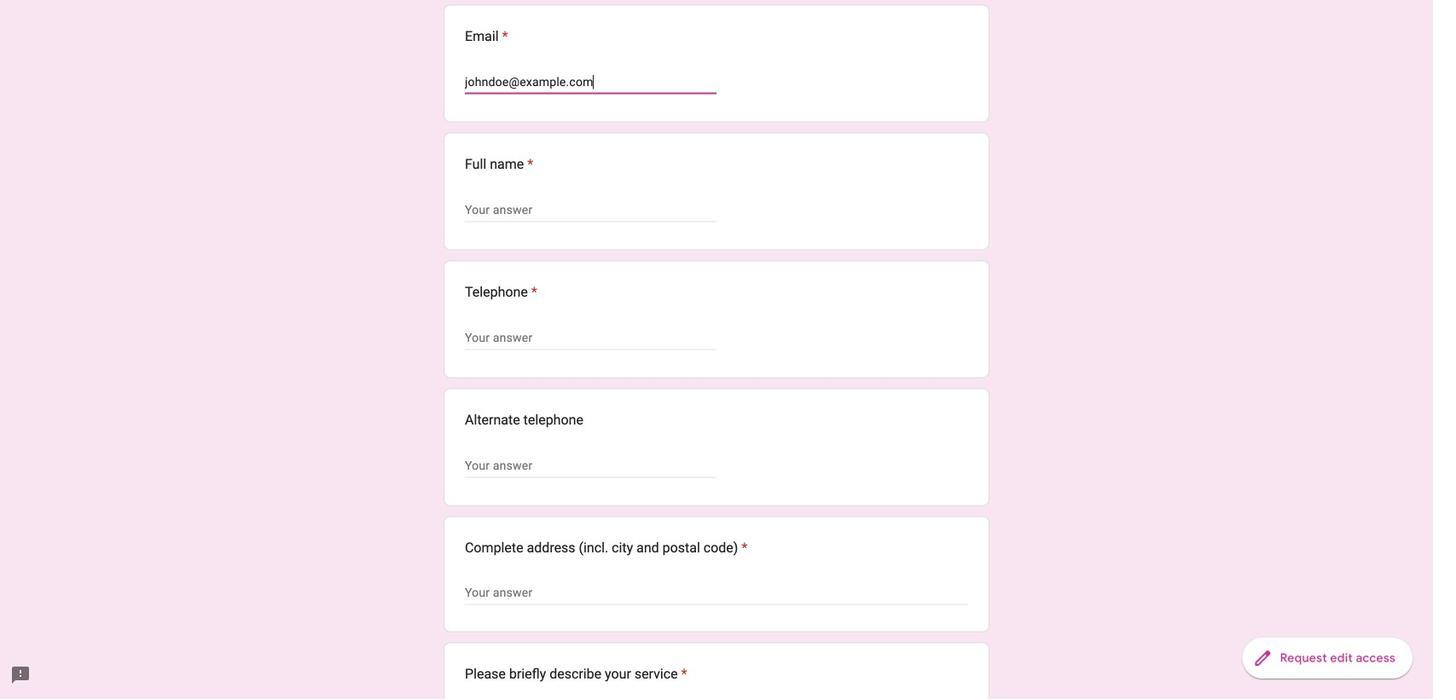 Task type: vqa. For each thing, say whether or not it's contained in the screenshot.
1st heading from the bottom of the page
yes



Task type: describe. For each thing, give the bounding box(es) containing it.
3 heading from the top
[[465, 282, 538, 303]]

2 heading from the top
[[465, 154, 534, 175]]

Your answer text field
[[465, 584, 969, 605]]

1 heading from the top
[[465, 26, 969, 47]]

Your email email field
[[465, 72, 717, 93]]



Task type: locate. For each thing, give the bounding box(es) containing it.
list item
[[444, 5, 990, 122]]

4 heading from the top
[[465, 538, 748, 559]]

5 heading from the top
[[465, 664, 688, 685]]

report a problem to google image
[[10, 666, 31, 686]]

heading
[[465, 26, 969, 47], [465, 154, 534, 175], [465, 282, 538, 303], [465, 538, 748, 559], [465, 664, 688, 685]]

list
[[444, 5, 990, 700]]

None text field
[[465, 328, 717, 349], [465, 456, 717, 477], [465, 328, 717, 349], [465, 456, 717, 477]]

required question element
[[499, 26, 508, 47], [524, 154, 534, 175], [528, 282, 538, 303], [738, 538, 748, 559], [678, 664, 688, 685]]

None text field
[[465, 200, 717, 221]]



